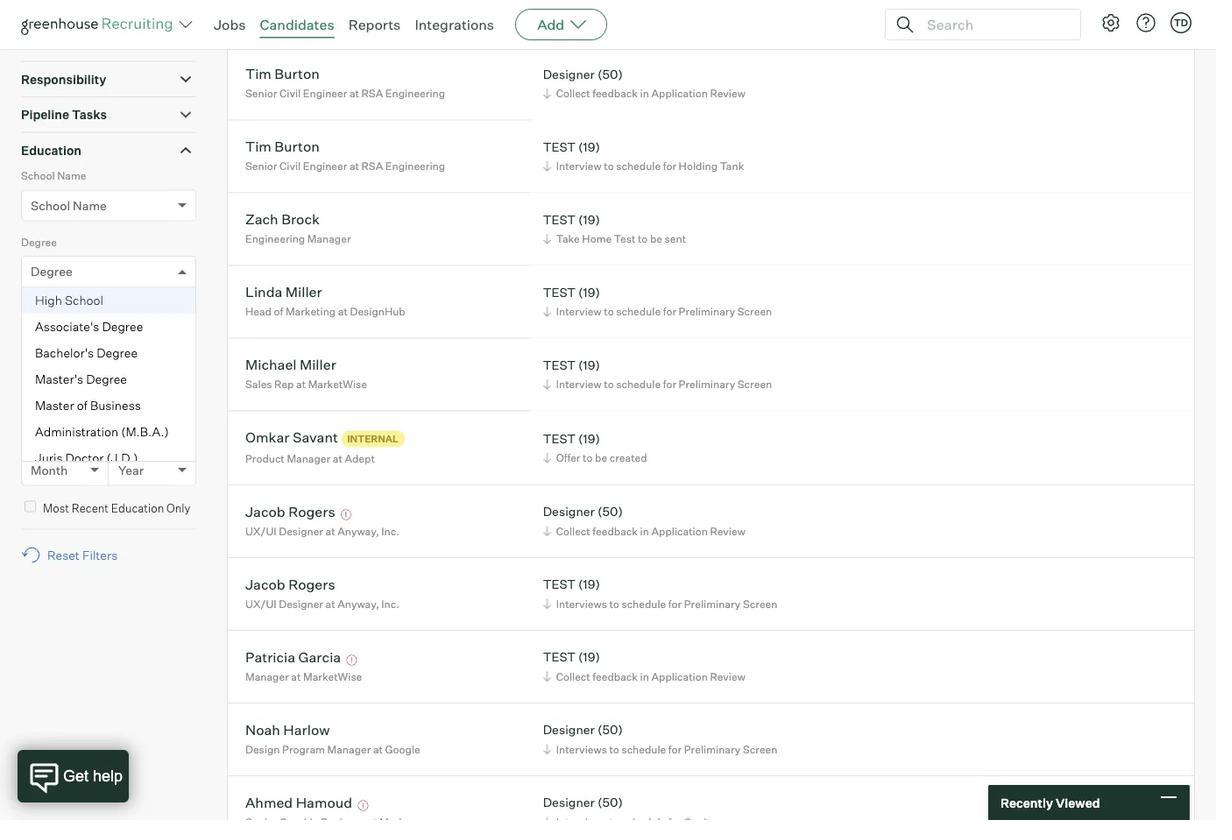 Task type: locate. For each thing, give the bounding box(es) containing it.
to inside test (19) interviews to schedule for preliminary screen
[[610, 598, 620, 611]]

3 (50) from the top
[[598, 722, 623, 738]]

4 review from the top
[[710, 670, 746, 683]]

at right marketing
[[338, 305, 348, 318]]

test inside the test (19) collect feedback in application review
[[543, 650, 576, 665]]

burton up the brock
[[275, 138, 320, 155]]

manager down the brock
[[307, 232, 351, 246]]

1 collect from the top
[[556, 14, 591, 27]]

0 vertical spatial tim burton senior civil engineer at rsa engineering
[[245, 65, 445, 100]]

of down master's degree
[[77, 398, 88, 413]]

1 vertical spatial ux/ui
[[245, 598, 277, 611]]

tank
[[720, 160, 745, 173]]

test for linda miller
[[543, 285, 576, 300]]

1 vertical spatial month
[[31, 463, 68, 478]]

0 vertical spatial engineering
[[386, 87, 445, 100]]

0 vertical spatial test (19) interview to schedule for preliminary screen
[[543, 285, 772, 318]]

2 tim burton senior civil engineer at rsa engineering from the top
[[245, 138, 445, 173]]

3 feedback from the top
[[593, 525, 638, 538]]

review inside the test (19) collect feedback in application review
[[710, 670, 746, 683]]

(50)
[[598, 66, 623, 82], [598, 504, 623, 519], [598, 722, 623, 738], [598, 795, 623, 811]]

(50) down offer to be created link
[[598, 504, 623, 519]]

2 application from the top
[[652, 87, 708, 100]]

designhub
[[350, 305, 406, 318]]

1 (50) from the top
[[598, 66, 623, 82]]

0 vertical spatial jacob rogers link
[[245, 503, 335, 523]]

test inside the test (19) take home test to be sent
[[543, 212, 576, 227]]

bachelor's degree option
[[22, 340, 195, 367]]

0 vertical spatial interviews
[[556, 598, 607, 611]]

1 vertical spatial of
[[77, 398, 88, 413]]

civil for designer (50)
[[280, 87, 301, 100]]

tim down student
[[245, 65, 272, 83]]

to right test
[[638, 232, 648, 246]]

2 burton from the top
[[275, 138, 320, 155]]

engineering inside the zach brock engineering manager
[[245, 232, 305, 246]]

application
[[652, 14, 708, 27], [652, 87, 708, 100], [652, 525, 708, 538], [652, 670, 708, 683]]

in inside the test (19) collect feedback in application review
[[640, 670, 649, 683]]

student at n/a
[[245, 14, 319, 27]]

in right add popup button
[[640, 14, 649, 27]]

engineer up the brock
[[303, 160, 347, 173]]

feedback for manager at marketwise
[[593, 670, 638, 683]]

jacob rogers link up ux/ui designer at anyway, inc.
[[245, 503, 335, 523]]

to for jacob rogers
[[610, 598, 620, 611]]

1 collect feedback in application review link from the top
[[541, 12, 750, 29]]

interview up test (19) offer to be created
[[556, 378, 602, 391]]

master's
[[35, 372, 83, 387]]

(50) down 'collect feedback in application review'
[[598, 66, 623, 82]]

2 rogers from the top
[[289, 576, 335, 593]]

screen inside test (19) interviews to schedule for preliminary screen
[[743, 598, 778, 611]]

marketwise down garcia
[[303, 670, 362, 683]]

1 senior from the top
[[245, 87, 277, 100]]

manager right program at the left of page
[[327, 743, 371, 756]]

test (19) interview to schedule for preliminary screen for michael miller
[[543, 357, 772, 391]]

feedback down created
[[593, 525, 638, 538]]

1 horizontal spatial be
[[650, 232, 663, 246]]

1 jacob from the top
[[245, 503, 286, 520]]

1 vertical spatial marketwise
[[303, 670, 362, 683]]

jobs link
[[214, 16, 246, 33]]

start
[[73, 368, 98, 381]]

interview to schedule for preliminary screen link
[[541, 303, 777, 320], [541, 376, 777, 393]]

for inside test (19) interviews to schedule for preliminary screen
[[669, 598, 682, 611]]

end
[[73, 434, 93, 447]]

designer (50) collect feedback in application review
[[543, 66, 746, 100], [543, 504, 746, 538]]

3 in from the top
[[640, 525, 649, 538]]

1 vertical spatial rsa
[[362, 160, 383, 173]]

civil down candidates link
[[280, 87, 301, 100]]

rsa for test (19)
[[362, 160, 383, 173]]

test inside test (19) interviews to schedule for preliminary screen
[[543, 577, 576, 592]]

2 designer (50) collect feedback in application review from the top
[[543, 504, 746, 538]]

civil
[[280, 87, 301, 100], [280, 160, 301, 173]]

interviews to schedule for preliminary screen link up the test (19) collect feedback in application review
[[541, 596, 782, 612]]

at right rep
[[296, 378, 306, 391]]

feedback
[[593, 14, 638, 27], [593, 87, 638, 100], [593, 525, 638, 538], [593, 670, 638, 683]]

engineer down candidates link
[[303, 87, 347, 100]]

0 vertical spatial interviews to schedule for preliminary screen link
[[541, 596, 782, 612]]

miller up marketing
[[286, 283, 322, 301]]

at inside linda miller head of marketing at designhub
[[338, 305, 348, 318]]

0 vertical spatial burton
[[275, 65, 320, 83]]

designer (50) collect feedback in application review for senior civil engineer at rsa engineering
[[543, 66, 746, 100]]

interviews inside test (19) interviews to schedule for preliminary screen
[[556, 598, 607, 611]]

2 ux/ui from the top
[[245, 598, 277, 611]]

linda miller link
[[245, 283, 322, 303]]

senior
[[245, 87, 277, 100], [245, 160, 277, 173]]

2 month from the top
[[31, 463, 68, 478]]

education down pipeline
[[21, 143, 82, 158]]

to inside test (19) offer to be created
[[583, 451, 593, 464]]

tim burton senior civil engineer at rsa engineering up the brock
[[245, 138, 445, 173]]

1 vertical spatial interviews to schedule for preliminary screen link
[[541, 741, 782, 758]]

interview down take
[[556, 305, 602, 318]]

4 collect feedback in application review link from the top
[[541, 669, 750, 685]]

schedule up created
[[616, 378, 661, 391]]

preliminary inside designer (50) interviews to schedule for preliminary screen
[[684, 743, 741, 756]]

4 application from the top
[[652, 670, 708, 683]]

only
[[167, 501, 191, 515]]

schedule inside test (19) interviews to schedule for preliminary screen
[[622, 598, 666, 611]]

to inside test (19) interview to schedule for holding tank
[[604, 160, 614, 173]]

anyway, up patricia garcia has been in application review for more than 5 days icon
[[338, 598, 379, 611]]

miller
[[286, 283, 322, 301], [300, 356, 336, 374]]

2 rsa from the top
[[362, 160, 383, 173]]

schedule inside designer (50) interviews to schedule for preliminary screen
[[622, 743, 666, 756]]

engineer
[[303, 87, 347, 100], [303, 160, 347, 173]]

1 civil from the top
[[280, 87, 301, 100]]

3 review from the top
[[710, 525, 746, 538]]

burton for test
[[275, 138, 320, 155]]

0 vertical spatial ux/ui
[[245, 525, 277, 538]]

0 vertical spatial interview to schedule for preliminary screen link
[[541, 303, 777, 320]]

1 inc. from the top
[[382, 525, 400, 538]]

collect feedback in application review link for ux/ui designer at anyway, inc.
[[541, 523, 750, 540]]

1 tim burton senior civil engineer at rsa engineering from the top
[[245, 65, 445, 100]]

(19) inside the test (19) collect feedback in application review
[[579, 650, 600, 665]]

tim burton senior civil engineer at rsa engineering down reports
[[245, 65, 445, 100]]

miller inside michael miller sales rep at marketwise
[[300, 356, 336, 374]]

rogers inside jacob rogers ux/ui designer at anyway, inc.
[[289, 576, 335, 593]]

rsa for designer (50)
[[362, 87, 383, 100]]

2 vertical spatial interview
[[556, 378, 602, 391]]

list box containing high school
[[22, 288, 195, 472]]

civil for test (19)
[[280, 160, 301, 173]]

preliminary for jacob rogers
[[684, 598, 741, 611]]

month
[[31, 396, 68, 412], [31, 463, 68, 478]]

test (19) interview to schedule for holding tank
[[543, 139, 745, 173]]

designer (50) collect feedback in application review for ux/ui designer at anyway, inc.
[[543, 504, 746, 538]]

manager
[[307, 232, 351, 246], [287, 452, 331, 465], [245, 670, 289, 683], [327, 743, 371, 756]]

0 horizontal spatial be
[[595, 451, 608, 464]]

for
[[663, 160, 677, 173], [663, 305, 677, 318], [663, 378, 677, 391], [669, 598, 682, 611], [669, 743, 682, 756]]

1 vertical spatial tim burton senior civil engineer at rsa engineering
[[245, 138, 445, 173]]

senior for test (19)
[[245, 160, 277, 173]]

7 test from the top
[[543, 650, 576, 665]]

1 vertical spatial engineering
[[386, 160, 445, 173]]

in for manager at marketwise
[[640, 670, 649, 683]]

burton for designer
[[275, 65, 320, 83]]

2 (50) from the top
[[598, 504, 623, 519]]

1 (19) from the top
[[579, 139, 600, 154]]

engineering for designer (50)
[[386, 87, 445, 100]]

feedback right add
[[593, 14, 638, 27]]

schedule for jacob rogers
[[622, 598, 666, 611]]

education start
[[21, 368, 98, 381]]

for inside test (19) interview to schedule for holding tank
[[663, 160, 677, 173]]

1 vertical spatial jacob
[[245, 576, 286, 593]]

5 test from the top
[[543, 431, 576, 446]]

pipeline
[[21, 107, 69, 122]]

2 interviews to schedule for preliminary screen link from the top
[[541, 741, 782, 758]]

month down education end
[[31, 463, 68, 478]]

4 in from the top
[[640, 670, 649, 683]]

1 vertical spatial interviews
[[556, 743, 607, 756]]

ahmed hamoud has been in onsite for more than 21 days image
[[355, 801, 371, 811]]

tim burton link down candidates
[[245, 65, 320, 85]]

0 vertical spatial tim
[[245, 65, 272, 83]]

1 test from the top
[[543, 139, 576, 154]]

2 in from the top
[[640, 87, 649, 100]]

0 vertical spatial jacob
[[245, 503, 286, 520]]

to up test (19) offer to be created
[[604, 378, 614, 391]]

test for michael miller
[[543, 357, 576, 373]]

senior up zach on the left top of the page
[[245, 160, 277, 173]]

to down take home test to be sent "link"
[[604, 305, 614, 318]]

4 feedback from the top
[[593, 670, 638, 683]]

be inside the test (19) take home test to be sent
[[650, 232, 663, 246]]

collect for ux/ui designer at anyway, inc.
[[556, 525, 591, 538]]

0 vertical spatial name
[[57, 169, 86, 182]]

1 burton from the top
[[275, 65, 320, 83]]

ux/ui
[[245, 525, 277, 538], [245, 598, 277, 611]]

education for education start
[[21, 368, 71, 381]]

1 interviews to schedule for preliminary screen link from the top
[[541, 596, 782, 612]]

test inside test (19) interview to schedule for holding tank
[[543, 139, 576, 154]]

burton down candidates link
[[275, 65, 320, 83]]

at left n/a
[[287, 14, 297, 27]]

1 vertical spatial be
[[595, 451, 608, 464]]

degree for associate's degree
[[102, 319, 143, 335]]

2 interviews from the top
[[556, 743, 607, 756]]

2 jacob from the top
[[245, 576, 286, 593]]

schedule down test
[[616, 305, 661, 318]]

test (19) interview to schedule for preliminary screen
[[543, 285, 772, 318], [543, 357, 772, 391]]

4 (19) from the top
[[579, 357, 600, 373]]

patricia garcia has been in application review for more than 5 days image
[[344, 655, 360, 666]]

test (19) interview to schedule for preliminary screen for linda miller
[[543, 285, 772, 318]]

1 designer (50) collect feedback in application review from the top
[[543, 66, 746, 100]]

0 horizontal spatial of
[[77, 398, 88, 413]]

list box
[[22, 288, 195, 472]]

1 vertical spatial tim
[[245, 138, 272, 155]]

schedule up the test (19) collect feedback in application review
[[622, 598, 666, 611]]

jacob for jacob rogers ux/ui designer at anyway, inc.
[[245, 576, 286, 593]]

high school option
[[22, 288, 195, 314]]

1 vertical spatial burton
[[275, 138, 320, 155]]

(19) inside the test (19) take home test to be sent
[[579, 212, 600, 227]]

td button
[[1168, 9, 1196, 37]]

education up juris
[[21, 434, 71, 447]]

designer (50)
[[543, 795, 623, 811]]

7 (19) from the top
[[579, 650, 600, 665]]

2 anyway, from the top
[[338, 598, 379, 611]]

2 test (19) interview to schedule for preliminary screen from the top
[[543, 357, 772, 391]]

2 interview to schedule for preliminary screen link from the top
[[541, 376, 777, 393]]

marketwise down michael miller link
[[308, 378, 367, 391]]

2 jacob rogers link from the top
[[245, 576, 335, 596]]

in up test (19) interview to schedule for holding tank
[[640, 87, 649, 100]]

1 jacob rogers link from the top
[[245, 503, 335, 523]]

(19) inside test (19) interviews to schedule for preliminary screen
[[579, 577, 600, 592]]

interview to schedule for preliminary screen link down sent
[[541, 303, 777, 320]]

interview for michael miller
[[556, 378, 602, 391]]

noah harlow link
[[245, 721, 330, 741]]

of inside the master of business administration (m.b.a.)
[[77, 398, 88, 413]]

education for education
[[21, 143, 82, 158]]

education down bachelor's
[[21, 368, 71, 381]]

rogers for jacob rogers ux/ui designer at anyway, inc.
[[289, 576, 335, 593]]

interviews for noah harlow
[[556, 743, 607, 756]]

1 interview from the top
[[556, 160, 602, 173]]

interview for linda miller
[[556, 305, 602, 318]]

(19) inside test (19) offer to be created
[[579, 431, 600, 446]]

in for ux/ui designer at anyway, inc.
[[640, 525, 649, 538]]

1 month from the top
[[31, 396, 68, 412]]

4 collect from the top
[[556, 670, 591, 683]]

schedule up designer (50)
[[622, 743, 666, 756]]

1 interview to schedule for preliminary screen link from the top
[[541, 303, 777, 320]]

1 vertical spatial senior
[[245, 160, 277, 173]]

be inside test (19) offer to be created
[[595, 451, 608, 464]]

1 vertical spatial test (19) interview to schedule for preliminary screen
[[543, 357, 772, 391]]

tim up zach on the left top of the page
[[245, 138, 272, 155]]

jacob for jacob rogers
[[245, 503, 286, 520]]

test (19) collect feedback in application review
[[543, 650, 746, 683]]

test
[[543, 139, 576, 154], [543, 212, 576, 227], [543, 285, 576, 300], [543, 357, 576, 373], [543, 431, 576, 446], [543, 577, 576, 592], [543, 650, 576, 665]]

interview to schedule for preliminary screen link up created
[[541, 376, 777, 393]]

be
[[650, 232, 663, 246], [595, 451, 608, 464]]

2 engineer from the top
[[303, 160, 347, 173]]

1 application from the top
[[652, 14, 708, 27]]

feedback up test (19) interview to schedule for holding tank
[[593, 87, 638, 100]]

0 vertical spatial anyway,
[[338, 525, 379, 538]]

inc. inside jacob rogers ux/ui designer at anyway, inc.
[[382, 598, 400, 611]]

schedule inside test (19) interview to schedule for holding tank
[[616, 160, 661, 173]]

preliminary for linda miller
[[679, 305, 736, 318]]

1 vertical spatial interview
[[556, 305, 602, 318]]

at left adept
[[333, 452, 343, 465]]

noah harlow design program manager at google
[[245, 721, 420, 756]]

test for jacob rogers
[[543, 577, 576, 592]]

3 application from the top
[[652, 525, 708, 538]]

3 test from the top
[[543, 285, 576, 300]]

rogers up ux/ui designer at anyway, inc.
[[289, 503, 335, 520]]

0 vertical spatial civil
[[280, 87, 301, 100]]

1 vertical spatial inc.
[[382, 598, 400, 611]]

1 test (19) interview to schedule for preliminary screen from the top
[[543, 285, 772, 318]]

0 vertical spatial of
[[274, 305, 283, 318]]

2 tim from the top
[[245, 138, 272, 155]]

1 ux/ui from the top
[[245, 525, 277, 538]]

0 vertical spatial engineer
[[303, 87, 347, 100]]

year up most recent education only
[[118, 463, 144, 478]]

feedback for senior civil engineer at rsa engineering
[[593, 87, 638, 100]]

None field
[[31, 257, 35, 287]]

0 vertical spatial interview
[[556, 160, 602, 173]]

configure image
[[1101, 12, 1122, 33]]

ux/ui up patricia
[[245, 598, 277, 611]]

year up "(m.b.a.)"
[[118, 396, 144, 412]]

0 vertical spatial senior
[[245, 87, 277, 100]]

2 test from the top
[[543, 212, 576, 227]]

0 vertical spatial be
[[650, 232, 663, 246]]

3 interview from the top
[[556, 378, 602, 391]]

1 vertical spatial year
[[118, 463, 144, 478]]

2 collect from the top
[[556, 87, 591, 100]]

ux/ui designer at anyway, inc.
[[245, 525, 400, 538]]

to up the test (19) take home test to be sent
[[604, 160, 614, 173]]

3 collect feedback in application review link from the top
[[541, 523, 750, 540]]

0 vertical spatial rsa
[[362, 87, 383, 100]]

interviews to schedule for preliminary screen link down the test (19) collect feedback in application review
[[541, 741, 782, 758]]

manager inside noah harlow design program manager at google
[[327, 743, 371, 756]]

tim burton link up zach brock link
[[245, 138, 320, 158]]

civil up the brock
[[280, 160, 301, 173]]

(50) down designer (50) interviews to schedule for preliminary screen
[[598, 795, 623, 811]]

1 vertical spatial jacob rogers link
[[245, 576, 335, 596]]

2 review from the top
[[710, 87, 746, 100]]

interview up the test (19) take home test to be sent
[[556, 160, 602, 173]]

(50) inside designer (50) interviews to schedule for preliminary screen
[[598, 722, 623, 738]]

1 vertical spatial engineer
[[303, 160, 347, 173]]

interviews to schedule for preliminary screen link for rogers
[[541, 596, 782, 612]]

schedule for noah harlow
[[622, 743, 666, 756]]

discipline up associate's
[[21, 302, 70, 315]]

discipline
[[21, 302, 70, 315], [31, 330, 87, 346]]

anyway, down jacob rogers has been in application review for more than 5 days icon
[[338, 525, 379, 538]]

6 (19) from the top
[[579, 577, 600, 592]]

of
[[274, 305, 283, 318], [77, 398, 88, 413]]

1 interviews from the top
[[556, 598, 607, 611]]

bachelor's degree
[[35, 346, 138, 361]]

to up designer (50)
[[610, 743, 620, 756]]

interviews for jacob rogers
[[556, 598, 607, 611]]

anyway,
[[338, 525, 379, 538], [338, 598, 379, 611]]

collect for senior civil engineer at rsa engineering
[[556, 87, 591, 100]]

to inside designer (50) interviews to schedule for preliminary screen
[[610, 743, 620, 756]]

review for senior civil engineer at rsa engineering
[[710, 87, 746, 100]]

0 vertical spatial designer (50) collect feedback in application review
[[543, 66, 746, 100]]

jacob rogers link down ux/ui designer at anyway, inc.
[[245, 576, 335, 596]]

review for manager at marketwise
[[710, 670, 746, 683]]

2 civil from the top
[[280, 160, 301, 173]]

(50) down the test (19) collect feedback in application review
[[598, 722, 623, 738]]

education left only
[[111, 501, 164, 515]]

jacob down product
[[245, 503, 286, 520]]

2 collect feedback in application review link from the top
[[541, 85, 750, 102]]

1 vertical spatial anyway,
[[338, 598, 379, 611]]

1 tim from the top
[[245, 65, 272, 83]]

3 collect from the top
[[556, 525, 591, 538]]

preliminary inside test (19) interviews to schedule for preliminary screen
[[684, 598, 741, 611]]

0 vertical spatial marketwise
[[308, 378, 367, 391]]

degree
[[21, 236, 57, 249], [31, 264, 73, 279], [102, 319, 143, 335], [97, 346, 138, 361], [86, 372, 127, 387]]

of inside linda miller head of marketing at designhub
[[274, 305, 283, 318]]

jacob up patricia
[[245, 576, 286, 593]]

most
[[43, 501, 69, 515]]

0 vertical spatial year
[[118, 396, 144, 412]]

name
[[57, 169, 86, 182], [73, 198, 107, 213]]

senior down student
[[245, 87, 277, 100]]

in up designer (50) interviews to schedule for preliminary screen
[[640, 670, 649, 683]]

be left sent
[[650, 232, 663, 246]]

test for tim burton
[[543, 139, 576, 154]]

2 tim burton link from the top
[[245, 138, 320, 158]]

month down master's
[[31, 396, 68, 412]]

to right offer
[[583, 451, 593, 464]]

1 vertical spatial tim burton link
[[245, 138, 320, 158]]

interviews
[[556, 598, 607, 611], [556, 743, 607, 756]]

screen for jacob rogers
[[743, 598, 778, 611]]

0 vertical spatial month
[[31, 396, 68, 412]]

reports
[[349, 16, 401, 33]]

schedule
[[616, 160, 661, 173], [616, 305, 661, 318], [616, 378, 661, 391], [622, 598, 666, 611], [622, 743, 666, 756]]

jacob inside jacob rogers ux/ui designer at anyway, inc.
[[245, 576, 286, 593]]

school
[[21, 169, 55, 182], [31, 198, 70, 213], [65, 293, 103, 308]]

for for jacob rogers
[[669, 598, 682, 611]]

4 test from the top
[[543, 357, 576, 373]]

collect inside the test (19) collect feedback in application review
[[556, 670, 591, 683]]

1 year from the top
[[118, 396, 144, 412]]

engineering
[[386, 87, 445, 100], [386, 160, 445, 173], [245, 232, 305, 246]]

application inside the test (19) collect feedback in application review
[[652, 670, 708, 683]]

at down reports
[[350, 87, 359, 100]]

designer (50) collect feedback in application review down 'collect feedback in application review'
[[543, 66, 746, 100]]

degree for master's degree
[[86, 372, 127, 387]]

interview
[[556, 160, 602, 173], [556, 305, 602, 318], [556, 378, 602, 391]]

3 (19) from the top
[[579, 285, 600, 300]]

responsibility
[[21, 72, 106, 87]]

at left the "google"
[[373, 743, 383, 756]]

jacob
[[245, 503, 286, 520], [245, 576, 286, 593]]

collect feedback in application review link
[[541, 12, 750, 29], [541, 85, 750, 102], [541, 523, 750, 540], [541, 669, 750, 685]]

at up garcia
[[326, 598, 335, 611]]

1 tim burton link from the top
[[245, 65, 320, 85]]

schedule left "holding"
[[616, 160, 661, 173]]

inc.
[[382, 525, 400, 538], [382, 598, 400, 611]]

2 year from the top
[[118, 463, 144, 478]]

2 interview from the top
[[556, 305, 602, 318]]

interview to schedule for preliminary screen link for michael miller
[[541, 376, 777, 393]]

miller right michael
[[300, 356, 336, 374]]

to up the test (19) collect feedback in application review
[[610, 598, 620, 611]]

1 vertical spatial miller
[[300, 356, 336, 374]]

1 feedback from the top
[[593, 14, 638, 27]]

to inside the test (19) take home test to be sent
[[638, 232, 648, 246]]

collect feedback in application review link for senior civil engineer at rsa engineering
[[541, 85, 750, 102]]

feedback inside the test (19) collect feedback in application review
[[593, 670, 638, 683]]

1 vertical spatial civil
[[280, 160, 301, 173]]

ux/ui down jacob rogers
[[245, 525, 277, 538]]

at
[[287, 14, 297, 27], [350, 87, 359, 100], [350, 160, 359, 173], [338, 305, 348, 318], [296, 378, 306, 391], [333, 452, 343, 465], [326, 525, 335, 538], [326, 598, 335, 611], [291, 670, 301, 683], [373, 743, 383, 756]]

rogers down ux/ui designer at anyway, inc.
[[289, 576, 335, 593]]

0 vertical spatial tim burton link
[[245, 65, 320, 85]]

test for zach brock
[[543, 212, 576, 227]]

2 feedback from the top
[[593, 87, 638, 100]]

jacob rogers link
[[245, 503, 335, 523], [245, 576, 335, 596]]

degree element
[[21, 234, 196, 472]]

2 vertical spatial engineering
[[245, 232, 305, 246]]

designer (50) collect feedback in application review down created
[[543, 504, 746, 538]]

screen
[[738, 305, 772, 318], [738, 378, 772, 391], [743, 598, 778, 611], [743, 743, 778, 756]]

1 vertical spatial rogers
[[289, 576, 335, 593]]

application for ux/ui designer at anyway, inc.
[[652, 525, 708, 538]]

sent
[[665, 232, 686, 246]]

collect feedback in application review link for student at n/a
[[541, 12, 750, 29]]

jacob rogers has been in application review for more than 5 days image
[[338, 510, 354, 520]]

linda miller head of marketing at designhub
[[245, 283, 406, 318]]

(19) for linda miller
[[579, 285, 600, 300]]

test inside test (19) offer to be created
[[543, 431, 576, 446]]

interviews inside designer (50) interviews to schedule for preliminary screen
[[556, 743, 607, 756]]

1 vertical spatial interview to schedule for preliminary screen link
[[541, 376, 777, 393]]

2 senior from the top
[[245, 160, 277, 173]]

interview inside test (19) interview to schedule for holding tank
[[556, 160, 602, 173]]

garcia
[[299, 648, 341, 666]]

for inside designer (50) interviews to schedule for preliminary screen
[[669, 743, 682, 756]]

school name element
[[21, 168, 196, 234]]

1 engineer from the top
[[303, 87, 347, 100]]

month for end
[[31, 463, 68, 478]]

1 rogers from the top
[[289, 503, 335, 520]]

to
[[604, 160, 614, 173], [638, 232, 648, 246], [604, 305, 614, 318], [604, 378, 614, 391], [583, 451, 593, 464], [610, 598, 620, 611], [610, 743, 620, 756]]

feedback up designer (50) interviews to schedule for preliminary screen
[[593, 670, 638, 683]]

of down linda miller link
[[274, 305, 283, 318]]

tim for designer
[[245, 65, 272, 83]]

year
[[118, 396, 144, 412], [118, 463, 144, 478]]

1 vertical spatial designer (50) collect feedback in application review
[[543, 504, 746, 538]]

ahmed
[[245, 794, 293, 811]]

6 test from the top
[[543, 577, 576, 592]]

1 rsa from the top
[[362, 87, 383, 100]]

(19) inside test (19) interview to schedule for holding tank
[[579, 139, 600, 154]]

1 horizontal spatial of
[[274, 305, 283, 318]]

screen inside designer (50) interviews to schedule for preliminary screen
[[743, 743, 778, 756]]

in up test (19) interviews to schedule for preliminary screen
[[640, 525, 649, 538]]

school name
[[21, 169, 86, 182], [31, 198, 107, 213]]

0 vertical spatial miller
[[286, 283, 322, 301]]

miller inside linda miller head of marketing at designhub
[[286, 283, 322, 301]]

2 (19) from the top
[[579, 212, 600, 227]]

discipline up education start
[[31, 330, 87, 346]]

5 (19) from the top
[[579, 431, 600, 446]]

2 vertical spatial school
[[65, 293, 103, 308]]

2 inc. from the top
[[382, 598, 400, 611]]

be left created
[[595, 451, 608, 464]]

1 vertical spatial school name
[[31, 198, 107, 213]]

0 vertical spatial inc.
[[382, 525, 400, 538]]

0 vertical spatial rogers
[[289, 503, 335, 520]]



Task type: describe. For each thing, give the bounding box(es) containing it.
candidates link
[[260, 16, 335, 33]]

rogers for jacob rogers
[[289, 503, 335, 520]]

schedule for tim burton
[[616, 160, 661, 173]]

designer inside jacob rogers ux/ui designer at anyway, inc.
[[279, 598, 323, 611]]

associate's
[[35, 319, 99, 335]]

tim burton link for test
[[245, 138, 320, 158]]

jacob rogers
[[245, 503, 335, 520]]

master's degree option
[[22, 367, 195, 393]]

reset
[[47, 548, 80, 563]]

for for tim burton
[[663, 160, 677, 173]]

source
[[21, 36, 63, 51]]

savant
[[293, 429, 338, 446]]

manager down savant
[[287, 452, 331, 465]]

manager at marketwise
[[245, 670, 362, 683]]

miller for linda miller
[[286, 283, 322, 301]]

collect for manager at marketwise
[[556, 670, 591, 683]]

noah
[[245, 721, 280, 739]]

holding
[[679, 160, 718, 173]]

degree for bachelor's degree
[[97, 346, 138, 361]]

head
[[245, 305, 272, 318]]

manager inside the zach brock engineering manager
[[307, 232, 351, 246]]

jobs
[[214, 16, 246, 33]]

student
[[245, 14, 285, 27]]

1 vertical spatial discipline
[[31, 330, 87, 346]]

screen for linda miller
[[738, 305, 772, 318]]

year for education start
[[118, 396, 144, 412]]

reset filters button
[[21, 539, 126, 572]]

1 vertical spatial name
[[73, 198, 107, 213]]

recent
[[72, 501, 109, 515]]

interview to schedule for preliminary screen link for linda miller
[[541, 303, 777, 320]]

interview to schedule for holding tank link
[[541, 158, 749, 175]]

(19) for zach brock
[[579, 212, 600, 227]]

test
[[614, 232, 636, 246]]

associate's degree
[[35, 319, 143, 335]]

1 in from the top
[[640, 14, 649, 27]]

filters
[[82, 548, 118, 563]]

marketwise inside michael miller sales rep at marketwise
[[308, 378, 367, 391]]

linda
[[245, 283, 283, 301]]

profile details
[[21, 1, 104, 16]]

at down jacob rogers
[[326, 525, 335, 538]]

0 vertical spatial school name
[[21, 169, 86, 182]]

master
[[35, 398, 74, 413]]

business
[[90, 398, 141, 413]]

designer (50) interviews to schedule for preliminary screen
[[543, 722, 778, 756]]

zach brock engineering manager
[[245, 211, 351, 246]]

(19) for michael miller
[[579, 357, 600, 373]]

master of business administration (m.b.a.)
[[35, 398, 169, 440]]

tim for test
[[245, 138, 272, 155]]

high
[[35, 293, 62, 308]]

school inside option
[[65, 293, 103, 308]]

ahmed hamoud link
[[245, 794, 352, 814]]

test (19) take home test to be sent
[[543, 212, 686, 246]]

(50) for design program manager at google
[[598, 722, 623, 738]]

offer to be created link
[[541, 450, 652, 466]]

reset filters
[[47, 548, 118, 563]]

tasks
[[72, 107, 107, 122]]

sales
[[245, 378, 272, 391]]

education end
[[21, 434, 93, 447]]

juris
[[35, 451, 63, 466]]

michael miller sales rep at marketwise
[[245, 356, 367, 391]]

michael
[[245, 356, 297, 374]]

0 vertical spatial discipline
[[21, 302, 70, 315]]

to for noah harlow
[[610, 743, 620, 756]]

at down the patricia garcia link
[[291, 670, 301, 683]]

associate's degree option
[[22, 314, 195, 340]]

master's degree
[[35, 372, 127, 387]]

collect feedback in application review
[[556, 14, 746, 27]]

bachelor's
[[35, 346, 94, 361]]

Search text field
[[923, 12, 1065, 37]]

michael miller link
[[245, 356, 336, 376]]

details
[[63, 1, 104, 16]]

to for linda miller
[[604, 305, 614, 318]]

1 review from the top
[[710, 14, 746, 27]]

zach
[[245, 211, 278, 228]]

hamoud
[[296, 794, 352, 811]]

interview for tim burton
[[556, 160, 602, 173]]

engineer for test (19)
[[303, 160, 347, 173]]

schedule for linda miller
[[616, 305, 661, 318]]

preliminary for noah harlow
[[684, 743, 741, 756]]

offer
[[556, 451, 581, 464]]

at up the zach brock engineering manager
[[350, 160, 359, 173]]

for for noah harlow
[[669, 743, 682, 756]]

reports link
[[349, 16, 401, 33]]

for for linda miller
[[663, 305, 677, 318]]

month for start
[[31, 396, 68, 412]]

schedule for michael miller
[[616, 378, 661, 391]]

juris doctor (j.d.)
[[35, 451, 138, 466]]

test (19) offer to be created
[[543, 431, 647, 464]]

home
[[582, 232, 612, 246]]

for for michael miller
[[663, 378, 677, 391]]

review for ux/ui designer at anyway, inc.
[[710, 525, 746, 538]]

test (19) interviews to schedule for preliminary screen
[[543, 577, 778, 611]]

omkar
[[245, 429, 290, 446]]

brock
[[281, 211, 320, 228]]

harlow
[[283, 721, 330, 739]]

(j.d.)
[[107, 451, 138, 466]]

jacob rogers ux/ui designer at anyway, inc.
[[245, 576, 400, 611]]

add button
[[516, 9, 608, 40]]

viewed
[[1056, 795, 1101, 811]]

at inside michael miller sales rep at marketwise
[[296, 378, 306, 391]]

collect feedback in application review link for manager at marketwise
[[541, 669, 750, 685]]

discipline element
[[21, 300, 196, 366]]

in for senior civil engineer at rsa engineering
[[640, 87, 649, 100]]

ux/ui inside jacob rogers ux/ui designer at anyway, inc.
[[245, 598, 277, 611]]

screen for michael miller
[[738, 378, 772, 391]]

tim burton link for designer
[[245, 65, 320, 85]]

tim burton senior civil engineer at rsa engineering for designer
[[245, 65, 445, 100]]

list box inside degree element
[[22, 288, 195, 472]]

patricia garcia
[[245, 648, 341, 666]]

marketing
[[286, 305, 336, 318]]

application for senior civil engineer at rsa engineering
[[652, 87, 708, 100]]

internal
[[347, 433, 399, 445]]

take home test to be sent link
[[541, 231, 691, 247]]

1 anyway, from the top
[[338, 525, 379, 538]]

anyway, inside jacob rogers ux/ui designer at anyway, inc.
[[338, 598, 379, 611]]

designer inside designer (50) interviews to schedule for preliminary screen
[[543, 722, 595, 738]]

greenhouse recruiting image
[[21, 14, 179, 35]]

omkar savant link
[[245, 429, 338, 449]]

google
[[385, 743, 420, 756]]

screen for noah harlow
[[743, 743, 778, 756]]

design
[[245, 743, 280, 756]]

integrations
[[415, 16, 495, 33]]

(50) for ux/ui designer at anyway, inc.
[[598, 504, 623, 519]]

engineering for test (19)
[[386, 160, 445, 173]]

patricia
[[245, 648, 296, 666]]

senior for designer (50)
[[245, 87, 277, 100]]

4 (50) from the top
[[598, 795, 623, 811]]

recently
[[1001, 795, 1054, 811]]

omkar savant
[[245, 429, 338, 446]]

n/a
[[299, 14, 319, 27]]

(50) for senior civil engineer at rsa engineering
[[598, 66, 623, 82]]

engineer for designer (50)
[[303, 87, 347, 100]]

integrations link
[[415, 16, 495, 33]]

ahmed hamoud
[[245, 794, 352, 811]]

most recent education only
[[43, 501, 191, 515]]

candidates
[[260, 16, 335, 33]]

education for education end
[[21, 434, 71, 447]]

to for michael miller
[[604, 378, 614, 391]]

year for education end
[[118, 463, 144, 478]]

pipeline tasks
[[21, 107, 107, 122]]

td button
[[1171, 12, 1192, 33]]

to for tim burton
[[604, 160, 614, 173]]

manager down patricia
[[245, 670, 289, 683]]

none field inside degree element
[[31, 257, 35, 287]]

add
[[537, 16, 565, 33]]

juris doctor (j.d.) option
[[22, 445, 195, 472]]

Most Recent Education Only checkbox
[[25, 501, 36, 513]]

master of business administration (m.b.a.) option
[[22, 393, 195, 445]]

application for manager at marketwise
[[652, 670, 708, 683]]

high school
[[35, 293, 103, 308]]

miller for michael miller
[[300, 356, 336, 374]]

zach brock link
[[245, 211, 320, 231]]

1 vertical spatial school
[[31, 198, 70, 213]]

(19) for jacob rogers
[[579, 577, 600, 592]]

profile
[[21, 1, 60, 16]]

0 vertical spatial school
[[21, 169, 55, 182]]

at inside noah harlow design program manager at google
[[373, 743, 383, 756]]

program
[[282, 743, 325, 756]]

(19) for tim burton
[[579, 139, 600, 154]]

preliminary for michael miller
[[679, 378, 736, 391]]

at inside jacob rogers ux/ui designer at anyway, inc.
[[326, 598, 335, 611]]

patricia garcia link
[[245, 648, 341, 669]]

recently viewed
[[1001, 795, 1101, 811]]

interviews to schedule for preliminary screen link for harlow
[[541, 741, 782, 758]]

feedback for ux/ui designer at anyway, inc.
[[593, 525, 638, 538]]

tim burton senior civil engineer at rsa engineering for test
[[245, 138, 445, 173]]



Task type: vqa. For each thing, say whether or not it's contained in the screenshot.
the All hiring managers
no



